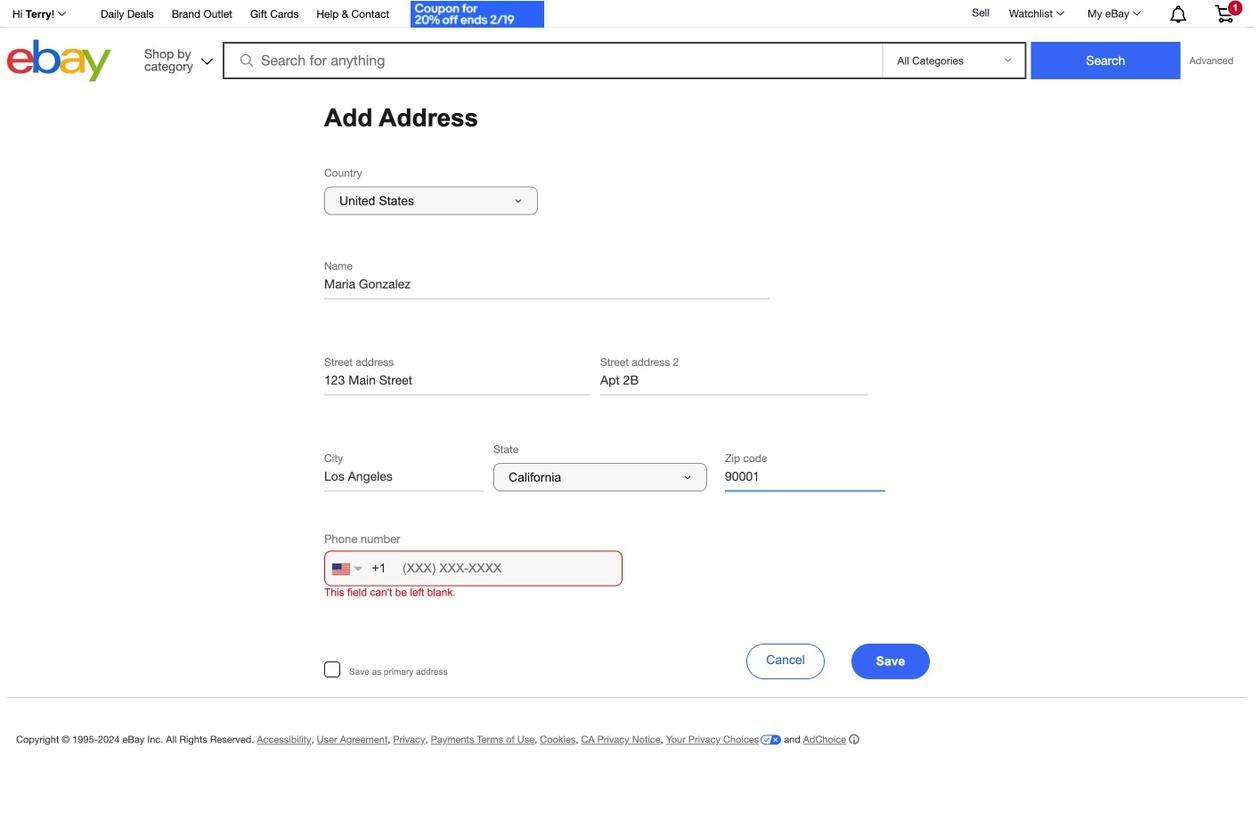 Task type: describe. For each thing, give the bounding box(es) containing it.
Search for anything text field
[[225, 44, 879, 78]]

my ebay image
[[1133, 11, 1141, 16]]

watchlist image
[[1057, 11, 1065, 16]]

get an extra 20% off image
[[411, 1, 544, 28]]



Task type: locate. For each thing, give the bounding box(es) containing it.
banner
[[3, 0, 1247, 86]]

(XXX) XXX-XXXX telephone field
[[324, 551, 623, 587]]

None submit
[[1031, 42, 1181, 79]]

account navigation
[[3, 0, 1247, 30]]

country and dial code list box
[[325, 553, 363, 585]]

None text field
[[324, 258, 770, 300], [324, 354, 592, 396], [725, 450, 885, 492], [324, 258, 770, 300], [324, 354, 592, 396], [725, 450, 885, 492]]

None text field
[[600, 354, 868, 396], [324, 450, 485, 492], [600, 354, 868, 396], [324, 450, 485, 492]]



